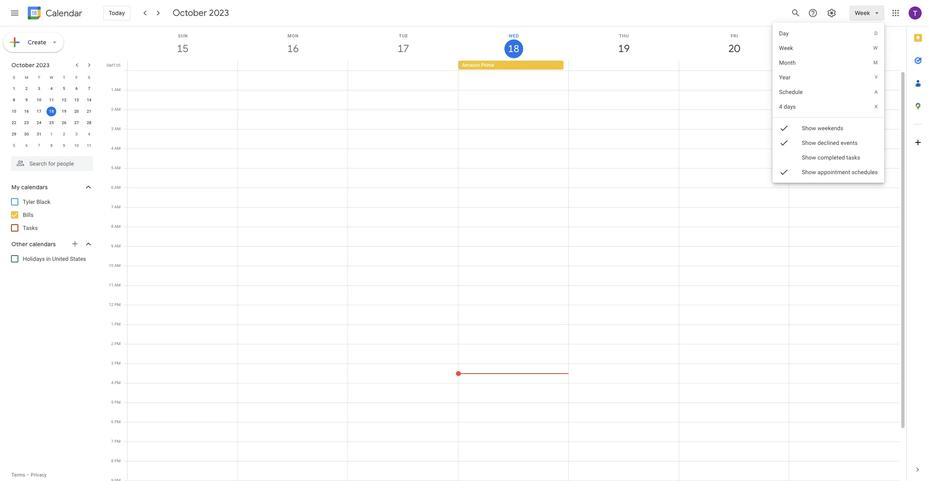 Task type: locate. For each thing, give the bounding box(es) containing it.
11 for 11 element
[[49, 98, 54, 102]]

0 vertical spatial 18
[[508, 42, 519, 55]]

thu 19
[[618, 33, 629, 55]]

7
[[88, 86, 90, 91], [38, 143, 40, 148], [111, 205, 113, 209], [111, 440, 114, 444]]

1 vertical spatial check
[[779, 138, 789, 148]]

pm down 3 pm
[[115, 381, 121, 386]]

5 pm
[[111, 401, 121, 405]]

events
[[841, 140, 858, 146]]

0 vertical spatial week
[[855, 9, 870, 17]]

completed
[[818, 154, 845, 161]]

am up 2 am
[[114, 88, 121, 92]]

october 2023 up sun
[[173, 7, 229, 19]]

w up 11 element
[[50, 75, 53, 80]]

show left appointment at the right top
[[802, 169, 816, 176]]

8 for 8 am
[[111, 225, 113, 229]]

4 inside menu item
[[779, 104, 782, 110]]

20 down fri
[[728, 42, 740, 55]]

1 horizontal spatial week
[[855, 9, 870, 17]]

None search field
[[0, 153, 101, 171]]

1 vertical spatial 10
[[74, 143, 79, 148]]

0 horizontal spatial t
[[38, 75, 40, 80]]

12 down 11 am
[[109, 303, 114, 307]]

0 vertical spatial 12
[[62, 98, 66, 102]]

1 down 12 pm
[[111, 322, 114, 327]]

30
[[24, 132, 29, 137]]

0 vertical spatial calendars
[[21, 184, 48, 191]]

6 down f
[[75, 86, 78, 91]]

1 vertical spatial 18
[[49, 109, 54, 114]]

1 up 2 am
[[111, 88, 113, 92]]

0 horizontal spatial s
[[13, 75, 15, 80]]

25 element
[[47, 118, 56, 128]]

2 for 2 am
[[111, 107, 113, 112]]

8 pm from the top
[[115, 440, 121, 444]]

0 horizontal spatial october
[[11, 62, 35, 69]]

2 for 2 pm
[[111, 342, 114, 346]]

2 s from the left
[[88, 75, 90, 80]]

pm up 4 pm
[[115, 362, 121, 366]]

3 for 3 am
[[111, 127, 113, 131]]

4 show from the top
[[802, 169, 816, 176]]

2 horizontal spatial 10
[[109, 264, 113, 268]]

show left weekends in the top right of the page
[[802, 125, 816, 132]]

1 horizontal spatial 2023
[[209, 7, 229, 19]]

t
[[38, 75, 40, 80], [63, 75, 65, 80]]

19 inside 19 element
[[62, 109, 66, 114]]

4 am
[[111, 146, 121, 151]]

6 up 7 am
[[111, 185, 113, 190]]

11 inside grid
[[109, 283, 113, 288]]

show inside checkbox item
[[802, 154, 816, 161]]

4 for pm
[[111, 381, 114, 386]]

0 horizontal spatial 20
[[74, 109, 79, 114]]

0 vertical spatial w
[[873, 45, 878, 51]]

1 vertical spatial 9
[[63, 143, 65, 148]]

9 pm from the top
[[115, 459, 121, 464]]

am for 10 am
[[114, 264, 121, 268]]

5 up 6 am
[[111, 166, 113, 170]]

day
[[779, 30, 789, 37]]

5 down 29 element
[[13, 143, 15, 148]]

4 pm from the top
[[115, 362, 121, 366]]

october down "create" dropdown button
[[11, 62, 35, 69]]

pm down the 1 pm
[[115, 342, 121, 346]]

gmt-
[[107, 63, 116, 68]]

11 up 18, today element
[[49, 98, 54, 102]]

settings menu image
[[827, 8, 837, 18]]

10
[[37, 98, 41, 102], [74, 143, 79, 148], [109, 264, 113, 268]]

am up 12 pm
[[114, 283, 121, 288]]

am up 7 am
[[114, 185, 121, 190]]

pm up the 2 pm
[[115, 322, 121, 327]]

8 down the november 1 element
[[50, 143, 53, 148]]

s up 15 element
[[13, 75, 15, 80]]

am down 3 am
[[114, 146, 121, 151]]

row containing 1
[[8, 83, 95, 95]]

0 horizontal spatial 11
[[49, 98, 54, 102]]

1 horizontal spatial 12
[[109, 303, 114, 307]]

0 horizontal spatial 16
[[24, 109, 29, 114]]

8 inside november 8 'element'
[[50, 143, 53, 148]]

1 t from the left
[[38, 75, 40, 80]]

0 vertical spatial check
[[779, 123, 789, 133]]

1 horizontal spatial 10
[[74, 143, 79, 148]]

0 vertical spatial 16
[[287, 42, 298, 55]]

7 down 6 pm
[[111, 440, 114, 444]]

3 am from the top
[[114, 127, 121, 131]]

d
[[875, 31, 878, 36]]

0 horizontal spatial 18
[[49, 109, 54, 114]]

2 horizontal spatial 11
[[109, 283, 113, 288]]

2 vertical spatial 10
[[109, 264, 113, 268]]

11
[[49, 98, 54, 102], [87, 143, 91, 148], [109, 283, 113, 288]]

3 up 10 element
[[38, 86, 40, 91]]

week inside week 'popup button'
[[855, 9, 870, 17]]

6 up 7 pm
[[111, 420, 114, 425]]

10 up 17 element
[[37, 98, 41, 102]]

week up month
[[779, 45, 793, 51]]

6 for 6 am
[[111, 185, 113, 190]]

17 element
[[34, 107, 44, 117]]

10 up 11 am
[[109, 264, 113, 268]]

3 up 4 pm
[[111, 362, 114, 366]]

0 vertical spatial 15
[[176, 42, 188, 55]]

united
[[52, 256, 69, 262]]

show for show completed tasks
[[802, 154, 816, 161]]

show left completed
[[802, 154, 816, 161]]

16 link
[[284, 40, 302, 58]]

1 vertical spatial 12
[[109, 303, 114, 307]]

pm up the 1 pm
[[115, 303, 121, 307]]

29 element
[[9, 130, 19, 139]]

october 2023 down "create" dropdown button
[[11, 62, 49, 69]]

5 for 'november 5' element
[[13, 143, 15, 148]]

am for 5 am
[[114, 166, 121, 170]]

3 down 27 element
[[75, 132, 78, 137]]

20 element
[[72, 107, 81, 117]]

11 down november 4 element
[[87, 143, 91, 148]]

am
[[114, 88, 121, 92], [114, 107, 121, 112], [114, 127, 121, 131], [114, 146, 121, 151], [114, 166, 121, 170], [114, 185, 121, 190], [114, 205, 121, 209], [114, 225, 121, 229], [114, 244, 121, 249], [114, 264, 121, 268], [114, 283, 121, 288]]

november 11 element
[[84, 141, 94, 151]]

2 up 16 element
[[25, 86, 28, 91]]

0 horizontal spatial m
[[25, 75, 28, 80]]

1 down 25 element at the top left of page
[[50, 132, 53, 137]]

row
[[124, 71, 900, 482], [8, 72, 95, 83], [8, 83, 95, 95], [8, 95, 95, 106], [8, 106, 95, 117], [8, 117, 95, 129], [8, 129, 95, 140], [8, 140, 95, 152]]

2 check from the top
[[779, 138, 789, 148]]

2 vertical spatial 11
[[109, 283, 113, 288]]

2 down 26 element
[[63, 132, 65, 137]]

2 am from the top
[[114, 107, 121, 112]]

0 horizontal spatial 10
[[37, 98, 41, 102]]

0 horizontal spatial week
[[779, 45, 793, 51]]

3 check from the top
[[779, 168, 789, 177]]

0 vertical spatial 10
[[37, 98, 41, 102]]

0 horizontal spatial 9
[[25, 98, 28, 102]]

am up the 8 am
[[114, 205, 121, 209]]

0 vertical spatial 11
[[49, 98, 54, 102]]

1 vertical spatial 17
[[37, 109, 41, 114]]

w
[[873, 45, 878, 51], [50, 75, 53, 80]]

0 vertical spatial october 2023
[[173, 7, 229, 19]]

am for 8 am
[[114, 225, 121, 229]]

show left the declined
[[802, 140, 816, 146]]

am down the 8 am
[[114, 244, 121, 249]]

fri
[[731, 33, 738, 39]]

4 up 5 am at the top of the page
[[111, 146, 113, 151]]

3
[[38, 86, 40, 91], [111, 127, 113, 131], [75, 132, 78, 137], [111, 362, 114, 366]]

28
[[87, 121, 91, 125]]

17 inside grid
[[397, 42, 409, 55]]

m up the y
[[873, 60, 878, 66]]

pm for 4 pm
[[115, 381, 121, 386]]

1 horizontal spatial s
[[88, 75, 90, 80]]

t left f
[[63, 75, 65, 80]]

1 horizontal spatial 16
[[287, 42, 298, 55]]

3 show from the top
[[802, 154, 816, 161]]

october
[[173, 7, 207, 19], [11, 62, 35, 69]]

16 up 23
[[24, 109, 29, 114]]

2023
[[209, 7, 229, 19], [36, 62, 49, 69]]

2 pm
[[111, 342, 121, 346]]

in
[[46, 256, 51, 262]]

10 for 10 element
[[37, 98, 41, 102]]

w down 'd'
[[873, 45, 878, 51]]

6 pm from the top
[[115, 401, 121, 405]]

16 inside row
[[24, 109, 29, 114]]

0 horizontal spatial 2023
[[36, 62, 49, 69]]

2 down 1 am
[[111, 107, 113, 112]]

row group
[[8, 83, 95, 152]]

20 link
[[725, 40, 744, 58]]

9 for the "november 9" element
[[63, 143, 65, 148]]

18 cell
[[45, 106, 58, 117]]

row containing 5
[[8, 140, 95, 152]]

6 for november 6 element
[[25, 143, 28, 148]]

my calendars button
[[2, 181, 101, 194]]

show for show weekends
[[802, 125, 816, 132]]

fri 20
[[728, 33, 740, 55]]

1 vertical spatial week
[[779, 45, 793, 51]]

1 vertical spatial 19
[[62, 109, 66, 114]]

pm down 7 pm
[[115, 459, 121, 464]]

0 vertical spatial october
[[173, 7, 207, 19]]

1 horizontal spatial w
[[873, 45, 878, 51]]

8 pm
[[111, 459, 121, 464]]

m up 16 element
[[25, 75, 28, 80]]

2 horizontal spatial 9
[[111, 244, 113, 249]]

4 am from the top
[[114, 146, 121, 151]]

10 for 10 am
[[109, 264, 113, 268]]

2 vertical spatial check
[[779, 168, 789, 177]]

gmt-05
[[107, 63, 121, 68]]

holidays
[[23, 256, 45, 262]]

pm for 1 pm
[[115, 322, 121, 327]]

calendars for other calendars
[[29, 241, 56, 248]]

tyler
[[23, 199, 35, 205]]

am for 6 am
[[114, 185, 121, 190]]

6 pm
[[111, 420, 121, 425]]

create
[[28, 39, 46, 46]]

am for 7 am
[[114, 205, 121, 209]]

3 for november 3 element
[[75, 132, 78, 137]]

1 horizontal spatial 15
[[176, 42, 188, 55]]

my calendars
[[11, 184, 48, 191]]

october up sun
[[173, 7, 207, 19]]

16
[[287, 42, 298, 55], [24, 109, 29, 114]]

pm up 7 pm
[[115, 420, 121, 425]]

12 up 19 element
[[62, 98, 66, 102]]

6 for 6 pm
[[111, 420, 114, 425]]

am up 4 am
[[114, 127, 121, 131]]

5 pm from the top
[[115, 381, 121, 386]]

8 up 15 element
[[13, 98, 15, 102]]

calendars
[[21, 184, 48, 191], [29, 241, 56, 248]]

day menu item
[[773, 26, 884, 41]]

1 pm
[[111, 322, 121, 327]]

18 down 11 element
[[49, 109, 54, 114]]

m
[[873, 60, 878, 66], [25, 75, 28, 80]]

week button
[[850, 3, 884, 23]]

19 down 12 element on the top left
[[62, 109, 66, 114]]

4
[[50, 86, 53, 91], [779, 104, 782, 110], [88, 132, 90, 137], [111, 146, 113, 151], [111, 381, 114, 386]]

my
[[11, 184, 20, 191]]

4 left days
[[779, 104, 782, 110]]

4 down 3 pm
[[111, 381, 114, 386]]

11 am from the top
[[114, 283, 121, 288]]

0 vertical spatial 9
[[25, 98, 28, 102]]

holidays in united states
[[23, 256, 86, 262]]

row containing s
[[8, 72, 95, 83]]

7 pm from the top
[[115, 420, 121, 425]]

month menu item
[[773, 55, 884, 70]]

10 am from the top
[[114, 264, 121, 268]]

1 s from the left
[[13, 75, 15, 80]]

f
[[75, 75, 78, 80]]

m inside row
[[25, 75, 28, 80]]

05
[[116, 63, 121, 68]]

show
[[802, 125, 816, 132], [802, 140, 816, 146], [802, 154, 816, 161], [802, 169, 816, 176]]

1
[[13, 86, 15, 91], [111, 88, 113, 92], [50, 132, 53, 137], [111, 322, 114, 327]]

1 vertical spatial 15
[[12, 109, 16, 114]]

pm for 8 pm
[[115, 459, 121, 464]]

s right f
[[88, 75, 90, 80]]

16 down mon
[[287, 42, 298, 55]]

1 horizontal spatial 18
[[508, 42, 519, 55]]

0 vertical spatial 19
[[618, 42, 629, 55]]

am down 9 am
[[114, 264, 121, 268]]

1 vertical spatial calendars
[[29, 241, 56, 248]]

3 pm from the top
[[115, 342, 121, 346]]

17
[[397, 42, 409, 55], [37, 109, 41, 114]]

8 down 7 pm
[[111, 459, 114, 464]]

m inside menu item
[[873, 60, 878, 66]]

5 down 4 pm
[[111, 401, 114, 405]]

3 up 4 am
[[111, 127, 113, 131]]

8 am from the top
[[114, 225, 121, 229]]

1 check checkbox item from the top
[[773, 121, 884, 136]]

am for 4 am
[[114, 146, 121, 151]]

october 2023
[[173, 7, 229, 19], [11, 62, 49, 69]]

pm for 7 pm
[[115, 440, 121, 444]]

15 up 22 on the top
[[12, 109, 16, 114]]

tue 17
[[397, 33, 409, 55]]

19 down 'thu' at the right of page
[[618, 42, 629, 55]]

5
[[63, 86, 65, 91], [13, 143, 15, 148], [111, 166, 113, 170], [111, 401, 114, 405]]

19 inside grid
[[618, 42, 629, 55]]

november 9 element
[[59, 141, 69, 151]]

pm for 6 pm
[[115, 420, 121, 425]]

9 up 16 element
[[25, 98, 28, 102]]

year menu item
[[773, 70, 884, 85]]

7 down '31' element in the left of the page
[[38, 143, 40, 148]]

1 horizontal spatial 19
[[618, 42, 629, 55]]

20
[[728, 42, 740, 55], [74, 109, 79, 114]]

7 for 7 pm
[[111, 440, 114, 444]]

6 down 30 element
[[25, 143, 28, 148]]

mon
[[288, 33, 299, 39]]

12 inside row
[[62, 98, 66, 102]]

12 for 12
[[62, 98, 66, 102]]

15 down sun
[[176, 42, 188, 55]]

2 pm from the top
[[115, 322, 121, 327]]

calendars up tyler black
[[21, 184, 48, 191]]

Search for people text field
[[16, 157, 88, 171]]

check checkbox item down "show completed tasks"
[[773, 165, 884, 180]]

31
[[37, 132, 41, 137]]

17 down 10 element
[[37, 109, 41, 114]]

am up 3 am
[[114, 107, 121, 112]]

6 am from the top
[[114, 185, 121, 190]]

0 horizontal spatial 15
[[12, 109, 16, 114]]

2 up 3 pm
[[111, 342, 114, 346]]

grid
[[104, 26, 906, 482]]

1 horizontal spatial 9
[[63, 143, 65, 148]]

1 vertical spatial 11
[[87, 143, 91, 148]]

7 am from the top
[[114, 205, 121, 209]]

thu
[[619, 33, 629, 39]]

november 10 element
[[72, 141, 81, 151]]

1 horizontal spatial 11
[[87, 143, 91, 148]]

0 horizontal spatial 19
[[62, 109, 66, 114]]

tyler black
[[23, 199, 50, 205]]

11 for november 11 element on the top of the page
[[87, 143, 91, 148]]

row containing 8
[[8, 95, 95, 106]]

10 down november 3 element
[[74, 143, 79, 148]]

1 horizontal spatial 20
[[728, 42, 740, 55]]

schedules
[[852, 169, 878, 176]]

am for 3 am
[[114, 127, 121, 131]]

check checkbox item up the declined
[[773, 121, 884, 136]]

0 horizontal spatial 12
[[62, 98, 66, 102]]

20 down 13 element
[[74, 109, 79, 114]]

6
[[75, 86, 78, 91], [25, 143, 28, 148], [111, 185, 113, 190], [111, 420, 114, 425]]

5 am from the top
[[114, 166, 121, 170]]

november 5 element
[[9, 141, 19, 151]]

5 for 5 am
[[111, 166, 113, 170]]

1 check from the top
[[779, 123, 789, 133]]

show appointment schedules
[[802, 169, 878, 176]]

1 vertical spatial m
[[25, 75, 28, 80]]

2 show from the top
[[802, 140, 816, 146]]

8 down 7 am
[[111, 225, 113, 229]]

1 show from the top
[[802, 125, 816, 132]]

pm down 6 pm
[[115, 440, 121, 444]]

12 inside grid
[[109, 303, 114, 307]]

pm
[[115, 303, 121, 307], [115, 322, 121, 327], [115, 342, 121, 346], [115, 362, 121, 366], [115, 381, 121, 386], [115, 401, 121, 405], [115, 420, 121, 425], [115, 440, 121, 444], [115, 459, 121, 464]]

check checkbox item
[[773, 121, 884, 136], [773, 136, 884, 150], [773, 165, 884, 180]]

1 horizontal spatial m
[[873, 60, 878, 66]]

1 horizontal spatial t
[[63, 75, 65, 80]]

0 horizontal spatial w
[[50, 75, 53, 80]]

9 up 10 am
[[111, 244, 113, 249]]

2 vertical spatial 9
[[111, 244, 113, 249]]

1 vertical spatial 2023
[[36, 62, 49, 69]]

10 inside grid
[[109, 264, 113, 268]]

1 am from the top
[[114, 88, 121, 92]]

0 vertical spatial m
[[873, 60, 878, 66]]

7 up the 8 am
[[111, 205, 113, 209]]

calendars up the in
[[29, 241, 56, 248]]

row containing 29
[[8, 129, 95, 140]]

cell
[[128, 61, 238, 71], [238, 61, 348, 71], [348, 61, 458, 71], [569, 61, 679, 71], [679, 61, 789, 71], [789, 61, 900, 71], [128, 71, 238, 482], [238, 71, 348, 482], [348, 71, 459, 482], [456, 71, 569, 482], [569, 71, 679, 482], [679, 71, 790, 482], [790, 71, 900, 482]]

bills
[[23, 212, 33, 218]]

my calendars list
[[2, 196, 101, 235]]

s
[[13, 75, 15, 80], [88, 75, 90, 80]]

7 up 14
[[88, 86, 90, 91]]

schedule
[[779, 89, 803, 95]]

11 down 10 am
[[109, 283, 113, 288]]

14 element
[[84, 95, 94, 105]]

t up 10 element
[[38, 75, 40, 80]]

november 4 element
[[84, 130, 94, 139]]

november 2 element
[[59, 130, 69, 139]]

m for s
[[25, 75, 28, 80]]

1 vertical spatial 20
[[74, 109, 79, 114]]

1 horizontal spatial october 2023
[[173, 7, 229, 19]]

19 element
[[59, 107, 69, 117]]

tab list
[[907, 26, 929, 459]]

w inside row
[[50, 75, 53, 80]]

1 horizontal spatial 17
[[397, 42, 409, 55]]

0 horizontal spatial 17
[[37, 109, 41, 114]]

1 vertical spatial october 2023
[[11, 62, 49, 69]]

9 am from the top
[[114, 244, 121, 249]]

21 element
[[84, 107, 94, 117]]

1 vertical spatial 16
[[24, 109, 29, 114]]

9 down november 2 element
[[63, 143, 65, 148]]

17 down tue
[[397, 42, 409, 55]]

18, today element
[[47, 107, 56, 117]]

pm for 12 pm
[[115, 303, 121, 307]]

check for show declined events
[[779, 138, 789, 148]]

18 down wed
[[508, 42, 519, 55]]

check checkbox item down weekends in the top right of the page
[[773, 136, 884, 150]]

1 vertical spatial w
[[50, 75, 53, 80]]

y
[[875, 75, 878, 80]]

menu
[[773, 23, 884, 188]]

0 vertical spatial 17
[[397, 42, 409, 55]]

november 1 element
[[47, 130, 56, 139]]

9 am
[[111, 244, 121, 249]]

8
[[13, 98, 15, 102], [50, 143, 53, 148], [111, 225, 113, 229], [111, 459, 114, 464]]

pm for 2 pm
[[115, 342, 121, 346]]

week right settings menu image
[[855, 9, 870, 17]]

10 for november 10 element
[[74, 143, 79, 148]]

show completed tasks checkbox item
[[773, 127, 884, 188]]

am down 7 am
[[114, 225, 121, 229]]

pm down 4 pm
[[115, 401, 121, 405]]

1 pm from the top
[[115, 303, 121, 307]]

am down 4 am
[[114, 166, 121, 170]]

check for show appointment schedules
[[779, 168, 789, 177]]

11 for 11 am
[[109, 283, 113, 288]]

am for 11 am
[[114, 283, 121, 288]]



Task type: vqa. For each thing, say whether or not it's contained in the screenshot.


Task type: describe. For each thing, give the bounding box(es) containing it.
4 up 11 element
[[50, 86, 53, 91]]

15 inside grid
[[176, 42, 188, 55]]

menu containing check
[[773, 23, 884, 188]]

terms link
[[11, 473, 25, 479]]

24
[[37, 121, 41, 125]]

mon 16
[[287, 33, 299, 55]]

25
[[49, 121, 54, 125]]

4 days menu item
[[773, 99, 884, 114]]

week menu item
[[773, 41, 884, 55]]

other
[[11, 241, 28, 248]]

26
[[62, 121, 66, 125]]

22 element
[[9, 118, 19, 128]]

other calendars button
[[2, 238, 101, 251]]

21
[[87, 109, 91, 114]]

16 element
[[22, 107, 31, 117]]

8 for 8 pm
[[111, 459, 114, 464]]

add other calendars image
[[71, 240, 79, 248]]

2 for november 2 element
[[63, 132, 65, 137]]

prime
[[481, 62, 494, 68]]

7 pm
[[111, 440, 121, 444]]

calendar
[[46, 8, 82, 19]]

sun 15
[[176, 33, 188, 55]]

2 am
[[111, 107, 121, 112]]

calendar element
[[26, 5, 82, 23]]

row containing 15
[[8, 106, 95, 117]]

5 for 5 pm
[[111, 401, 114, 405]]

15 inside row
[[12, 109, 16, 114]]

show completed tasks
[[802, 154, 860, 161]]

18 inside 'cell'
[[49, 109, 54, 114]]

a
[[875, 89, 878, 95]]

26 element
[[59, 118, 69, 128]]

1 am
[[111, 88, 121, 92]]

year
[[779, 74, 791, 81]]

november 3 element
[[72, 130, 81, 139]]

6 am
[[111, 185, 121, 190]]

0 horizontal spatial october 2023
[[11, 62, 49, 69]]

pm for 5 pm
[[115, 401, 121, 405]]

am for 2 am
[[114, 107, 121, 112]]

october 2023 grid
[[8, 72, 95, 152]]

31 element
[[34, 130, 44, 139]]

30 element
[[22, 130, 31, 139]]

x
[[875, 104, 878, 110]]

4 for days
[[779, 104, 782, 110]]

3 check checkbox item from the top
[[773, 165, 884, 180]]

15 element
[[9, 107, 19, 117]]

terms
[[11, 473, 25, 479]]

calendars for my calendars
[[21, 184, 48, 191]]

wed
[[509, 33, 519, 39]]

10 element
[[34, 95, 44, 105]]

amazon prime button
[[458, 61, 564, 70]]

12 pm
[[109, 303, 121, 307]]

schedule menu item
[[773, 85, 884, 99]]

privacy link
[[31, 473, 47, 479]]

3 am
[[111, 127, 121, 131]]

tasks
[[846, 154, 860, 161]]

w inside 'menu item'
[[873, 45, 878, 51]]

2 t from the left
[[63, 75, 65, 80]]

4 days
[[779, 104, 796, 110]]

11 element
[[47, 95, 56, 105]]

14
[[87, 98, 91, 102]]

11 am
[[109, 283, 121, 288]]

19 link
[[615, 40, 633, 58]]

terms – privacy
[[11, 473, 47, 479]]

black
[[36, 199, 50, 205]]

5 up 12 element on the top left
[[63, 86, 65, 91]]

7 am
[[111, 205, 121, 209]]

1 for the november 1 element
[[50, 132, 53, 137]]

15 link
[[173, 40, 192, 58]]

3 for 3 pm
[[111, 362, 114, 366]]

november 8 element
[[47, 141, 56, 151]]

1 vertical spatial october
[[11, 62, 35, 69]]

1 for 1 am
[[111, 88, 113, 92]]

4 for am
[[111, 146, 113, 151]]

main drawer image
[[10, 8, 20, 18]]

24 element
[[34, 118, 44, 128]]

show for show appointment schedules
[[802, 169, 816, 176]]

show for show declined events
[[802, 140, 816, 146]]

7 for 7 am
[[111, 205, 113, 209]]

17 link
[[394, 40, 413, 58]]

sun
[[178, 33, 188, 39]]

20 inside row
[[74, 109, 79, 114]]

23 element
[[22, 118, 31, 128]]

grid containing 15
[[104, 26, 906, 482]]

12 element
[[59, 95, 69, 105]]

1 for 1 pm
[[111, 322, 114, 327]]

november 6 element
[[22, 141, 31, 151]]

23
[[24, 121, 29, 125]]

1 horizontal spatial october
[[173, 7, 207, 19]]

am for 1 am
[[114, 88, 121, 92]]

show weekends
[[802, 125, 843, 132]]

7 for november 7 element on the left top of the page
[[38, 143, 40, 148]]

27 element
[[72, 118, 81, 128]]

18 inside wed 18
[[508, 42, 519, 55]]

tasks
[[23, 225, 38, 232]]

5 am
[[111, 166, 121, 170]]

row group containing 1
[[8, 83, 95, 152]]

12 for 12 pm
[[109, 303, 114, 307]]

–
[[26, 473, 30, 479]]

22
[[12, 121, 16, 125]]

show declined events
[[802, 140, 858, 146]]

18 link
[[504, 40, 523, 58]]

amazon prime
[[462, 62, 494, 68]]

privacy
[[31, 473, 47, 479]]

m for month
[[873, 60, 878, 66]]

13
[[74, 98, 79, 102]]

4 down 28 'element'
[[88, 132, 90, 137]]

weekends
[[818, 125, 843, 132]]

4 pm
[[111, 381, 121, 386]]

am for 9 am
[[114, 244, 121, 249]]

appointment
[[818, 169, 850, 176]]

today button
[[104, 3, 130, 23]]

calendar heading
[[44, 8, 82, 19]]

week inside week 'menu item'
[[779, 45, 793, 51]]

8 am
[[111, 225, 121, 229]]

0 vertical spatial 20
[[728, 42, 740, 55]]

28 element
[[84, 118, 94, 128]]

other calendars
[[11, 241, 56, 248]]

today
[[109, 9, 125, 17]]

8 for november 8 'element'
[[50, 143, 53, 148]]

states
[[70, 256, 86, 262]]

pm for 3 pm
[[115, 362, 121, 366]]

13 element
[[72, 95, 81, 105]]

row containing 22
[[8, 117, 95, 129]]

month
[[779, 60, 796, 66]]

1 up 15 element
[[13, 86, 15, 91]]

2 check checkbox item from the top
[[773, 136, 884, 150]]

0 vertical spatial 2023
[[209, 7, 229, 19]]

create button
[[3, 33, 64, 52]]

days
[[784, 104, 796, 110]]

10 am
[[109, 264, 121, 268]]

declined
[[818, 140, 839, 146]]

9 for 9 am
[[111, 244, 113, 249]]

november 7 element
[[34, 141, 44, 151]]

27
[[74, 121, 79, 125]]

check for show weekends
[[779, 123, 789, 133]]

16 inside mon 16
[[287, 42, 298, 55]]

wed 18
[[508, 33, 519, 55]]

17 inside row
[[37, 109, 41, 114]]

amazon prime row
[[124, 61, 906, 71]]

3 pm
[[111, 362, 121, 366]]



